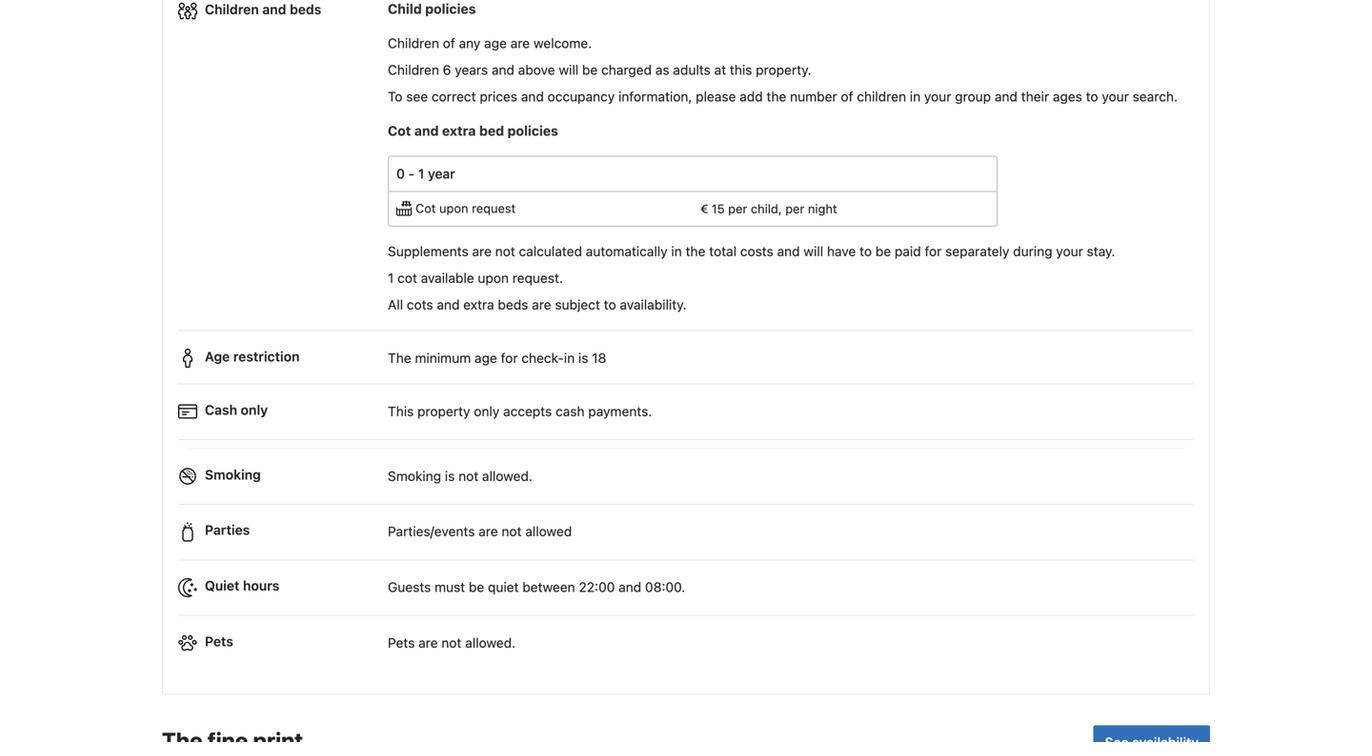 Task type: describe. For each thing, give the bounding box(es) containing it.
property
[[417, 404, 470, 419]]

are for allowed.
[[418, 635, 438, 651]]

0
[[396, 166, 405, 182]]

restriction
[[233, 349, 300, 364]]

allowed
[[525, 524, 572, 539]]

between
[[522, 579, 575, 595]]

are for calculated
[[472, 243, 492, 259]]

not for supplements
[[495, 243, 515, 259]]

children for children of any age are welcome.
[[388, 35, 439, 51]]

cash
[[205, 402, 237, 418]]

year
[[428, 166, 455, 182]]

must
[[435, 579, 465, 595]]

€ 15 per child, per night
[[700, 202, 837, 216]]

charged
[[601, 62, 652, 78]]

to
[[388, 89, 403, 104]]

1 vertical spatial extra
[[463, 297, 494, 312]]

1 vertical spatial will
[[804, 243, 823, 259]]

correct
[[432, 89, 476, 104]]

supplements
[[388, 243, 468, 259]]

are up above
[[510, 35, 530, 51]]

cots
[[407, 297, 433, 312]]

1 horizontal spatial beds
[[498, 297, 528, 312]]

age
[[205, 349, 230, 364]]

this
[[388, 404, 414, 419]]

children of any age are welcome.
[[388, 35, 592, 51]]

occupancy
[[548, 89, 615, 104]]

child
[[388, 1, 422, 17]]

any
[[459, 35, 481, 51]]

child policies
[[388, 1, 476, 17]]

cot for cot and extra bed policies
[[388, 123, 411, 139]]

0 horizontal spatial your
[[924, 89, 951, 104]]

accepts
[[503, 404, 552, 419]]

pets are not allowed.
[[388, 635, 516, 651]]

not for smoking
[[458, 468, 479, 484]]

€ 15
[[700, 202, 725, 216]]

night
[[808, 202, 837, 216]]

1 horizontal spatial your
[[1056, 243, 1083, 259]]

6
[[443, 62, 451, 78]]

paid
[[895, 243, 921, 259]]

subject
[[555, 297, 600, 312]]

request
[[472, 201, 516, 215]]

have
[[827, 243, 856, 259]]

1 vertical spatial is
[[445, 468, 455, 484]]

stay.
[[1087, 243, 1115, 259]]

the
[[388, 350, 411, 366]]

at
[[714, 62, 726, 78]]

smoking for smoking is not allowed.
[[388, 468, 441, 484]]

as
[[655, 62, 669, 78]]

allowed. for pets are not allowed.
[[465, 635, 516, 651]]

information,
[[618, 89, 692, 104]]

above
[[518, 62, 555, 78]]

all
[[388, 297, 403, 312]]

2 horizontal spatial be
[[875, 243, 891, 259]]

child,
[[751, 202, 782, 216]]

guests must be quiet between 22:00 and 08:00.
[[388, 579, 685, 595]]

children
[[857, 89, 906, 104]]

children and beds
[[205, 1, 321, 17]]

group
[[955, 89, 991, 104]]

children 6 years and above will be charged as adults at this property.
[[388, 62, 811, 78]]

1 vertical spatial of
[[841, 89, 853, 104]]

0 vertical spatial the
[[767, 89, 786, 104]]

in for 18
[[564, 350, 575, 366]]

total
[[709, 243, 737, 259]]

automatically
[[586, 243, 668, 259]]

pets for pets
[[205, 634, 233, 649]]

years
[[455, 62, 488, 78]]

supplements are not calculated automatically in the total costs and will have to be paid for separately during your stay.
[[388, 243, 1115, 259]]

2 per from the left
[[785, 202, 804, 216]]

0 horizontal spatial will
[[559, 62, 579, 78]]

costs
[[740, 243, 773, 259]]

0 - 1 year
[[396, 166, 455, 182]]

available
[[421, 270, 474, 286]]

0 vertical spatial be
[[582, 62, 598, 78]]

guests
[[388, 579, 431, 595]]

adults
[[673, 62, 711, 78]]

1 horizontal spatial for
[[925, 243, 942, 259]]

1 vertical spatial upon
[[478, 270, 509, 286]]

0 horizontal spatial 1
[[388, 270, 394, 286]]

this
[[730, 62, 752, 78]]

0 horizontal spatial be
[[469, 579, 484, 595]]

1 vertical spatial policies
[[507, 123, 558, 139]]

cot
[[397, 270, 417, 286]]

1 horizontal spatial is
[[578, 350, 588, 366]]

children for children and beds
[[205, 1, 259, 17]]

1 vertical spatial age
[[474, 350, 497, 366]]

1 vertical spatial the
[[686, 243, 705, 259]]

1 horizontal spatial only
[[474, 404, 500, 419]]

add
[[740, 89, 763, 104]]



Task type: locate. For each thing, give the bounding box(es) containing it.
to right "subject"
[[604, 297, 616, 312]]

age right any
[[484, 35, 507, 51]]

be
[[582, 62, 598, 78], [875, 243, 891, 259], [469, 579, 484, 595]]

your left group
[[924, 89, 951, 104]]

1 vertical spatial for
[[501, 350, 518, 366]]

will down welcome.
[[559, 62, 579, 78]]

0 horizontal spatial the
[[686, 243, 705, 259]]

1 horizontal spatial to
[[860, 243, 872, 259]]

smoking
[[205, 467, 261, 482], [388, 468, 441, 484]]

parties/events are not allowed
[[388, 524, 572, 539]]

0 horizontal spatial of
[[443, 35, 455, 51]]

1 vertical spatial be
[[875, 243, 891, 259]]

separately
[[945, 243, 1009, 259]]

not for pets
[[441, 635, 462, 651]]

request.
[[512, 270, 563, 286]]

of left any
[[443, 35, 455, 51]]

payments.
[[588, 404, 652, 419]]

2 horizontal spatial in
[[910, 89, 921, 104]]

the left total in the top right of the page
[[686, 243, 705, 259]]

1 horizontal spatial of
[[841, 89, 853, 104]]

cot down 0 - 1 year
[[415, 201, 436, 215]]

1
[[418, 166, 424, 182], [388, 270, 394, 286]]

allowed. up parties/events are not allowed on the left
[[482, 468, 533, 484]]

property.
[[756, 62, 811, 78]]

0 horizontal spatial upon
[[439, 201, 468, 215]]

1 vertical spatial children
[[388, 35, 439, 51]]

1 right -
[[418, 166, 424, 182]]

not for parties/events
[[502, 524, 522, 539]]

policies right bed
[[507, 123, 558, 139]]

1 horizontal spatial cot
[[415, 201, 436, 215]]

1 vertical spatial cot
[[415, 201, 436, 215]]

1 vertical spatial to
[[860, 243, 872, 259]]

2 vertical spatial in
[[564, 350, 575, 366]]

0 horizontal spatial in
[[564, 350, 575, 366]]

0 horizontal spatial cot
[[388, 123, 411, 139]]

and
[[262, 1, 286, 17], [492, 62, 514, 78], [521, 89, 544, 104], [995, 89, 1018, 104], [414, 123, 439, 139], [777, 243, 800, 259], [437, 297, 460, 312], [619, 579, 641, 595]]

per
[[728, 202, 747, 216], [785, 202, 804, 216]]

only right cash
[[241, 402, 268, 418]]

cash
[[556, 404, 585, 419]]

0 vertical spatial policies
[[425, 1, 476, 17]]

welcome.
[[533, 35, 592, 51]]

2 vertical spatial be
[[469, 579, 484, 595]]

in for total
[[671, 243, 682, 259]]

are down request. in the top of the page
[[532, 297, 551, 312]]

to right have
[[860, 243, 872, 259]]

children
[[205, 1, 259, 17], [388, 35, 439, 51], [388, 62, 439, 78]]

0 vertical spatial of
[[443, 35, 455, 51]]

prices
[[480, 89, 517, 104]]

1 horizontal spatial pets
[[388, 635, 415, 651]]

1 per from the left
[[728, 202, 747, 216]]

are down guests
[[418, 635, 438, 651]]

beds
[[290, 1, 321, 17], [498, 297, 528, 312]]

allowed.
[[482, 468, 533, 484], [465, 635, 516, 651]]

check-
[[521, 350, 564, 366]]

1 horizontal spatial 1
[[418, 166, 424, 182]]

the minimum age for check-in is 18
[[388, 350, 606, 366]]

policies
[[425, 1, 476, 17], [507, 123, 558, 139]]

your left search.
[[1102, 89, 1129, 104]]

of
[[443, 35, 455, 51], [841, 89, 853, 104]]

search.
[[1133, 89, 1178, 104]]

0 horizontal spatial per
[[728, 202, 747, 216]]

1 horizontal spatial in
[[671, 243, 682, 259]]

see
[[406, 89, 428, 104]]

age restriction
[[205, 349, 300, 364]]

all cots and extra beds are subject to availability.
[[388, 297, 687, 312]]

your left stay.
[[1056, 243, 1083, 259]]

of right number
[[841, 89, 853, 104]]

2 horizontal spatial your
[[1102, 89, 1129, 104]]

for right paid
[[925, 243, 942, 259]]

0 horizontal spatial only
[[241, 402, 268, 418]]

only left accepts on the bottom left of the page
[[474, 404, 500, 419]]

1 horizontal spatial upon
[[478, 270, 509, 286]]

1 horizontal spatial per
[[785, 202, 804, 216]]

parties
[[205, 522, 250, 538]]

1 cot available upon request.
[[388, 270, 563, 286]]

0 vertical spatial for
[[925, 243, 942, 259]]

pets down quiet
[[205, 634, 233, 649]]

pets down guests
[[388, 635, 415, 651]]

0 vertical spatial extra
[[442, 123, 476, 139]]

smoking for smoking
[[205, 467, 261, 482]]

1 vertical spatial beds
[[498, 297, 528, 312]]

not up parties/events are not allowed on the left
[[458, 468, 479, 484]]

quiet hours
[[205, 578, 279, 594]]

cot for cot upon request
[[415, 201, 436, 215]]

smoking up parties
[[205, 467, 261, 482]]

0 vertical spatial age
[[484, 35, 507, 51]]

number
[[790, 89, 837, 104]]

2 horizontal spatial to
[[1086, 89, 1098, 104]]

to see correct prices and occupancy information, please add the number of children in your group and their ages to your search.
[[388, 89, 1178, 104]]

per left the night
[[785, 202, 804, 216]]

0 horizontal spatial smoking
[[205, 467, 261, 482]]

extra left bed
[[442, 123, 476, 139]]

allowed. down quiet
[[465, 635, 516, 651]]

children for children 6 years and above will be charged as adults at this property.
[[388, 62, 439, 78]]

bed
[[479, 123, 504, 139]]

is up parties/events
[[445, 468, 455, 484]]

please
[[696, 89, 736, 104]]

0 vertical spatial 1
[[418, 166, 424, 182]]

cot
[[388, 123, 411, 139], [415, 201, 436, 215]]

1 vertical spatial 1
[[388, 270, 394, 286]]

per right € 15
[[728, 202, 747, 216]]

smoking is not allowed.
[[388, 468, 533, 484]]

-
[[408, 166, 415, 182]]

be right must
[[469, 579, 484, 595]]

1 horizontal spatial smoking
[[388, 468, 441, 484]]

in left total in the top right of the page
[[671, 243, 682, 259]]

0 horizontal spatial to
[[604, 297, 616, 312]]

availability.
[[620, 297, 687, 312]]

calculated
[[519, 243, 582, 259]]

quiet
[[488, 579, 519, 595]]

parties/events
[[388, 524, 475, 539]]

1 horizontal spatial will
[[804, 243, 823, 259]]

1 vertical spatial in
[[671, 243, 682, 259]]

cot upon request
[[415, 201, 516, 215]]

0 vertical spatial beds
[[290, 1, 321, 17]]

08:00.
[[645, 579, 685, 595]]

22:00
[[579, 579, 615, 595]]

0 horizontal spatial is
[[445, 468, 455, 484]]

0 vertical spatial upon
[[439, 201, 468, 215]]

upon left request. in the top of the page
[[478, 270, 509, 286]]

2 vertical spatial children
[[388, 62, 439, 78]]

extra down 1 cot available upon request.
[[463, 297, 494, 312]]

be up 'occupancy'
[[582, 62, 598, 78]]

is
[[578, 350, 588, 366], [445, 468, 455, 484]]

0 horizontal spatial beds
[[290, 1, 321, 17]]

pets for pets are not allowed.
[[388, 635, 415, 651]]

0 vertical spatial children
[[205, 1, 259, 17]]

ages
[[1053, 89, 1082, 104]]

0 vertical spatial will
[[559, 62, 579, 78]]

the right add
[[767, 89, 786, 104]]

cash only
[[205, 402, 268, 418]]

minimum
[[415, 350, 471, 366]]

0 horizontal spatial pets
[[205, 634, 233, 649]]

this property only accepts cash payments.
[[388, 404, 652, 419]]

during
[[1013, 243, 1052, 259]]

0 vertical spatial to
[[1086, 89, 1098, 104]]

0 vertical spatial is
[[578, 350, 588, 366]]

to right ages
[[1086, 89, 1098, 104]]

is left 18
[[578, 350, 588, 366]]

are right parties/events
[[479, 524, 498, 539]]

be left paid
[[875, 243, 891, 259]]

not down must
[[441, 635, 462, 651]]

upon
[[439, 201, 468, 215], [478, 270, 509, 286]]

policies up any
[[425, 1, 476, 17]]

will left have
[[804, 243, 823, 259]]

0 vertical spatial cot
[[388, 123, 411, 139]]

are for allowed
[[479, 524, 498, 539]]

in
[[910, 89, 921, 104], [671, 243, 682, 259], [564, 350, 575, 366]]

in left 18
[[564, 350, 575, 366]]

0 horizontal spatial policies
[[425, 1, 476, 17]]

not up 1 cot available upon request.
[[495, 243, 515, 259]]

1 horizontal spatial the
[[767, 89, 786, 104]]

are
[[510, 35, 530, 51], [472, 243, 492, 259], [532, 297, 551, 312], [479, 524, 498, 539], [418, 635, 438, 651]]

1 horizontal spatial be
[[582, 62, 598, 78]]

1 vertical spatial allowed.
[[465, 635, 516, 651]]

for
[[925, 243, 942, 259], [501, 350, 518, 366]]

hours
[[243, 578, 279, 594]]

0 vertical spatial in
[[910, 89, 921, 104]]

cot down the to
[[388, 123, 411, 139]]

18
[[592, 350, 606, 366]]

2 vertical spatial to
[[604, 297, 616, 312]]

1 left cot
[[388, 270, 394, 286]]

upon down year
[[439, 201, 468, 215]]

their
[[1021, 89, 1049, 104]]

0 vertical spatial allowed.
[[482, 468, 533, 484]]

0 horizontal spatial for
[[501, 350, 518, 366]]

not
[[495, 243, 515, 259], [458, 468, 479, 484], [502, 524, 522, 539], [441, 635, 462, 651]]

quiet
[[205, 578, 239, 594]]

cot and extra bed policies
[[388, 123, 558, 139]]

not left allowed
[[502, 524, 522, 539]]

are up 1 cot available upon request.
[[472, 243, 492, 259]]

smoking up parties/events
[[388, 468, 441, 484]]

in right children
[[910, 89, 921, 104]]

age right minimum
[[474, 350, 497, 366]]

allowed. for smoking is not allowed.
[[482, 468, 533, 484]]

for left check-
[[501, 350, 518, 366]]

1 horizontal spatial policies
[[507, 123, 558, 139]]



Task type: vqa. For each thing, say whether or not it's contained in the screenshot.


